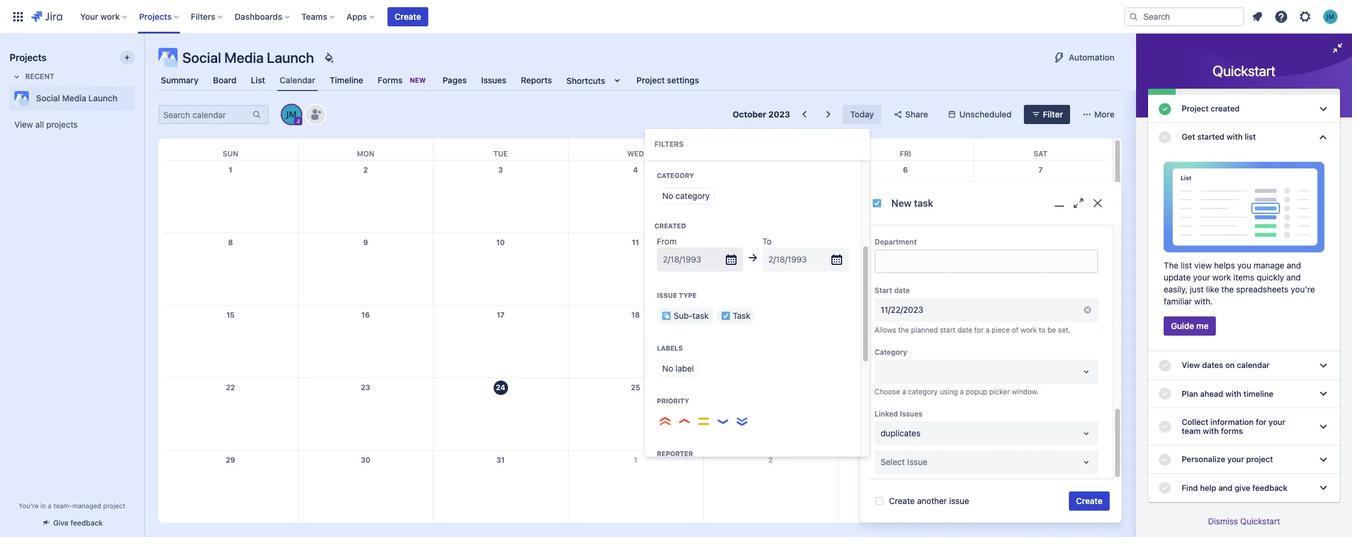 Task type: describe. For each thing, give the bounding box(es) containing it.
high image
[[677, 414, 692, 429]]

11
[[632, 238, 639, 247]]

add to starred image
[[131, 91, 145, 106]]

today button
[[843, 105, 881, 124]]

projects inside dropdown button
[[139, 11, 172, 21]]

on
[[1226, 361, 1235, 370]]

team
[[1182, 427, 1201, 436]]

dismiss
[[1208, 517, 1238, 527]]

1 horizontal spatial issue
[[907, 457, 928, 467]]

29
[[226, 456, 235, 465]]

list
[[251, 75, 265, 85]]

project settings link
[[634, 70, 702, 91]]

created
[[655, 222, 686, 229]]

your work button
[[77, 7, 132, 26]]

Department text field
[[876, 251, 1097, 272]]

create for create button in the the primary element
[[395, 11, 421, 21]]

to
[[1039, 326, 1046, 335]]

for inside the collect information for your team with forms
[[1256, 418, 1267, 427]]

quickly
[[1257, 273, 1284, 283]]

teams button
[[298, 7, 339, 26]]

0 vertical spatial category
[[657, 171, 694, 179]]

7 link
[[1031, 161, 1050, 180]]

you
[[1238, 261, 1252, 271]]

project for project created
[[1182, 104, 1209, 113]]

with for started
[[1227, 132, 1243, 142]]

checked image for personalize
[[1158, 453, 1172, 467]]

checked image for get
[[1158, 130, 1172, 144]]

31
[[497, 456, 505, 465]]

list inside the list view helps you manage and update your work items quickly and easily, just like the spreadsheets you're familiar with.
[[1181, 261, 1192, 271]]

information
[[1211, 418, 1254, 427]]

2 for the top 2 link
[[363, 166, 368, 175]]

priority
[[657, 397, 689, 405]]

collect information for your team with forms
[[1182, 418, 1286, 436]]

1 vertical spatial filters
[[655, 140, 684, 149]]

help image
[[1274, 9, 1289, 24]]

0 vertical spatial 2 link
[[356, 161, 375, 180]]

you're
[[19, 502, 39, 510]]

checked image for project
[[1158, 102, 1172, 116]]

search image
[[1129, 12, 1139, 21]]

22
[[226, 384, 235, 393]]

row containing 1
[[163, 161, 1108, 233]]

dismiss quickstart
[[1208, 517, 1281, 527]]

highest image
[[658, 414, 673, 429]]

easily,
[[1164, 285, 1188, 295]]

1 horizontal spatial create
[[889, 496, 915, 506]]

1 vertical spatial create button
[[1069, 492, 1110, 511]]

6 link
[[896, 161, 915, 180]]

checked image for plan
[[1158, 387, 1172, 402]]

8
[[228, 238, 233, 247]]

plan ahead with timeline
[[1182, 389, 1274, 399]]

piece
[[992, 326, 1010, 335]]

grid containing sun
[[163, 139, 1108, 538]]

1 horizontal spatial 1 link
[[626, 451, 645, 471]]

chevron image for calendar
[[1316, 359, 1331, 373]]

like
[[1206, 285, 1219, 295]]

manage
[[1254, 261, 1285, 271]]

1 for the right 1 'link'
[[634, 456, 637, 465]]

to
[[763, 236, 772, 246]]

no category
[[662, 191, 710, 201]]

issues link
[[479, 70, 509, 91]]

settings image
[[1298, 9, 1313, 24]]

new task image
[[872, 199, 882, 208]]

board link
[[211, 70, 239, 91]]

a left piece
[[986, 326, 990, 335]]

work inside popup button
[[100, 11, 120, 21]]

allows
[[875, 326, 896, 335]]

get
[[1182, 132, 1195, 142]]

0 horizontal spatial projects
[[10, 52, 47, 63]]

plan
[[1182, 389, 1198, 399]]

sat
[[1034, 149, 1048, 158]]

label
[[676, 364, 694, 374]]

Select Issue text field
[[881, 457, 883, 469]]

the list view helps you manage and update your work items quickly and easily, just like the spreadsheets you're familiar with.
[[1164, 261, 1315, 307]]

checked image for find
[[1158, 481, 1172, 496]]

you're
[[1291, 285, 1315, 295]]

guide
[[1171, 321, 1194, 331]]

no for no category
[[662, 191, 673, 201]]

duplicates
[[881, 428, 921, 439]]

banner containing your work
[[0, 0, 1352, 34]]

29 link
[[221, 451, 240, 471]]

1 horizontal spatial social media launch
[[182, 49, 314, 66]]

teams
[[302, 11, 327, 21]]

jeremy miller image
[[282, 105, 301, 124]]

sub-task button
[[657, 307, 714, 324]]

chevron image for project created
[[1316, 102, 1331, 116]]

create project image
[[122, 53, 132, 62]]

planned
[[911, 326, 938, 335]]

0 horizontal spatial date
[[894, 286, 910, 295]]

create button inside the primary element
[[387, 7, 428, 26]]

open image for duplicates
[[1079, 427, 1094, 441]]

your inside the collect information for your team with forms
[[1269, 418, 1286, 427]]

summary
[[161, 75, 199, 85]]

list inside dropdown button
[[1245, 132, 1256, 142]]

your profile and settings image
[[1324, 9, 1338, 24]]

4 link
[[626, 161, 645, 180]]

2 for the bottommost 2 link
[[768, 456, 773, 465]]

dismiss quickstart link
[[1208, 517, 1281, 527]]

Category text field
[[881, 366, 883, 378]]

row containing 22
[[163, 378, 1108, 451]]

1 vertical spatial quickstart
[[1240, 517, 1281, 527]]

4
[[633, 166, 638, 175]]

mon
[[357, 149, 374, 158]]

1 vertical spatial the
[[898, 326, 909, 335]]

a right in
[[48, 502, 52, 510]]

filter button
[[1024, 105, 1070, 124]]

0 horizontal spatial issue
[[657, 291, 677, 299]]

your inside the list view helps you manage and update your work items quickly and easily, just like the spreadsheets you're familiar with.
[[1193, 273, 1210, 283]]

shortcuts button
[[564, 70, 627, 91]]

linked
[[875, 410, 898, 419]]

automation image
[[1052, 50, 1067, 65]]

department
[[875, 238, 917, 247]]

row containing sun
[[163, 139, 1108, 160]]

open image
[[1079, 365, 1094, 379]]

started
[[1198, 132, 1225, 142]]

0 vertical spatial 3
[[498, 166, 503, 175]]

1 vertical spatial 3 link
[[896, 451, 915, 471]]

update
[[1164, 273, 1191, 283]]

issue
[[949, 496, 969, 506]]

more
[[1094, 109, 1115, 119]]

view for view dates on calendar
[[1182, 361, 1200, 370]]

filters button
[[187, 7, 227, 26]]

sun link
[[220, 139, 241, 160]]

wed link
[[625, 139, 647, 160]]

your inside personalize your project dropdown button
[[1228, 455, 1244, 465]]

another
[[917, 496, 947, 506]]

issues inside "tab list"
[[481, 75, 507, 85]]

1 for left 1 'link'
[[229, 166, 232, 175]]

view all projects
[[14, 119, 78, 130]]

sidebar navigation image
[[131, 48, 157, 72]]

minimize image
[[1052, 196, 1067, 211]]

previous month image
[[798, 107, 812, 122]]

create for the bottom create button
[[1076, 496, 1103, 506]]

20 link
[[896, 306, 915, 325]]

filters inside dropdown button
[[191, 11, 215, 21]]

27
[[901, 384, 910, 393]]

social inside "link"
[[36, 93, 60, 103]]

30 link
[[356, 451, 375, 471]]

chevron image inside personalize your project dropdown button
[[1316, 453, 1331, 467]]

collapse recent projects image
[[10, 70, 24, 84]]

24
[[496, 384, 505, 393]]

start
[[940, 326, 956, 335]]

0 vertical spatial social
[[182, 49, 221, 66]]

row containing 15
[[163, 306, 1108, 378]]

Search field
[[1124, 7, 1244, 26]]

unscheduled button
[[940, 105, 1019, 124]]

tue link
[[491, 139, 510, 160]]

1 vertical spatial and
[[1287, 273, 1301, 283]]

media inside "link"
[[62, 93, 86, 103]]

17
[[497, 311, 505, 320]]

chevron image for your
[[1316, 420, 1331, 434]]

0 horizontal spatial project
[[103, 502, 125, 510]]

find
[[1182, 483, 1198, 493]]

1 vertical spatial 2 link
[[761, 451, 780, 471]]

task for sub-task
[[693, 311, 709, 321]]

fri link
[[898, 139, 914, 160]]

summary link
[[158, 70, 201, 91]]

ahead
[[1200, 389, 1224, 399]]



Task type: vqa. For each thing, say whether or not it's contained in the screenshot.
8 link
yes



Task type: locate. For each thing, give the bounding box(es) containing it.
grid
[[163, 139, 1108, 538]]

0 horizontal spatial view
[[14, 119, 33, 130]]

0 horizontal spatial 1
[[229, 166, 232, 175]]

1 vertical spatial issue
[[907, 457, 928, 467]]

unscheduled
[[960, 109, 1012, 119]]

row containing 8
[[163, 233, 1108, 306]]

your down timeline
[[1269, 418, 1286, 427]]

25 link
[[626, 379, 645, 398]]

2
[[363, 166, 368, 175], [768, 456, 773, 465]]

apps
[[347, 11, 367, 21]]

1 link left reporter
[[626, 451, 645, 471]]

1 checked image from the top
[[1158, 420, 1172, 434]]

6 row from the top
[[163, 451, 1108, 524]]

0 horizontal spatial list
[[1181, 261, 1192, 271]]

2/18/1993 down the from
[[663, 254, 701, 264]]

0 horizontal spatial 2 link
[[356, 161, 375, 180]]

3 checked image from the top
[[1158, 481, 1172, 496]]

launch inside "link"
[[88, 93, 117, 103]]

quickstart down the find help and give feedback dropdown button
[[1240, 517, 1281, 527]]

for down timeline
[[1256, 418, 1267, 427]]

calendar
[[1237, 361, 1270, 370]]

no
[[662, 191, 673, 201], [662, 364, 673, 374]]

list
[[1245, 132, 1256, 142], [1181, 261, 1192, 271]]

9 link
[[356, 234, 375, 253]]

medium image
[[697, 414, 711, 429]]

0 vertical spatial feedback
[[1253, 483, 1288, 493]]

with
[[1227, 132, 1243, 142], [1226, 389, 1242, 399], [1203, 427, 1219, 436]]

1 vertical spatial chevron image
[[1316, 420, 1331, 434]]

2 link
[[356, 161, 375, 180], [761, 451, 780, 471]]

4 checked image from the top
[[1158, 387, 1172, 402]]

project inside "tab list"
[[637, 75, 665, 85]]

project up get
[[1182, 104, 1209, 113]]

allows the planned start date for a piece of work to be set.
[[875, 326, 1071, 335]]

20
[[901, 311, 910, 320]]

issues right pages
[[481, 75, 507, 85]]

1 horizontal spatial project
[[1247, 455, 1273, 465]]

3 checked image from the top
[[1158, 359, 1172, 373]]

2/18/1993 down 12 link
[[769, 254, 807, 264]]

project inside dropdown button
[[1182, 104, 1209, 113]]

1 horizontal spatial filters
[[655, 140, 684, 149]]

no left label
[[662, 364, 673, 374]]

0 horizontal spatial create button
[[387, 7, 428, 26]]

0 vertical spatial launch
[[267, 49, 314, 66]]

1 vertical spatial your
[[1269, 418, 1286, 427]]

3 right select issue text field at right
[[903, 456, 908, 465]]

social media launch inside "link"
[[36, 93, 117, 103]]

add people image
[[308, 107, 323, 122]]

view
[[1195, 261, 1212, 271]]

3 down the tue
[[498, 166, 503, 175]]

1 vertical spatial project
[[1182, 104, 1209, 113]]

team-
[[53, 502, 72, 510]]

no label
[[662, 364, 694, 374]]

projects up "recent"
[[10, 52, 47, 63]]

28 link
[[1031, 379, 1050, 398]]

helps
[[1214, 261, 1235, 271]]

checked image left get
[[1158, 130, 1172, 144]]

minimize image
[[1331, 41, 1345, 55]]

with right ahead
[[1226, 389, 1242, 399]]

2 horizontal spatial create
[[1076, 496, 1103, 506]]

1 vertical spatial launch
[[88, 93, 117, 103]]

feedback inside the find help and give feedback dropdown button
[[1253, 483, 1288, 493]]

1 vertical spatial list
[[1181, 261, 1192, 271]]

2 chevron image from the top
[[1316, 130, 1331, 144]]

1 vertical spatial with
[[1226, 389, 1242, 399]]

2 vertical spatial your
[[1228, 455, 1244, 465]]

checked image left plan in the bottom right of the page
[[1158, 387, 1172, 402]]

0 horizontal spatial social media launch
[[36, 93, 117, 103]]

0 vertical spatial issues
[[481, 75, 507, 85]]

1 horizontal spatial 2
[[768, 456, 773, 465]]

0 horizontal spatial the
[[898, 326, 909, 335]]

category up no category button
[[657, 171, 694, 179]]

project left settings
[[637, 75, 665, 85]]

social down "recent"
[[36, 93, 60, 103]]

familiar
[[1164, 297, 1192, 307]]

with for ahead
[[1226, 389, 1242, 399]]

checked image left team
[[1158, 420, 1172, 434]]

1 left reporter
[[634, 456, 637, 465]]

personalize
[[1182, 455, 1226, 465]]

lowest image
[[735, 414, 749, 429]]

0 horizontal spatial category
[[676, 191, 710, 201]]

0 horizontal spatial issues
[[481, 75, 507, 85]]

the
[[1164, 261, 1179, 271]]

3 row from the top
[[163, 233, 1108, 306]]

0 vertical spatial 1 link
[[221, 161, 240, 180]]

0 vertical spatial issue
[[657, 291, 677, 299]]

1 horizontal spatial view
[[1182, 361, 1200, 370]]

checked image inside plan ahead with timeline dropdown button
[[1158, 387, 1172, 402]]

work right your
[[100, 11, 120, 21]]

appswitcher icon image
[[11, 9, 25, 24]]

category up created
[[676, 191, 710, 201]]

new for new task
[[892, 198, 912, 209]]

low image
[[716, 414, 730, 429]]

with right team
[[1203, 427, 1219, 436]]

0 horizontal spatial category
[[657, 171, 694, 179]]

checked image inside the find help and give feedback dropdown button
[[1158, 481, 1172, 496]]

1 vertical spatial social
[[36, 93, 60, 103]]

1 horizontal spatial 2/18/1993
[[769, 254, 807, 264]]

1 no from the top
[[662, 191, 673, 201]]

1 horizontal spatial date
[[958, 326, 973, 335]]

a right "choose"
[[902, 388, 906, 397]]

checked image inside the collect information for your team with forms dropdown button
[[1158, 420, 1172, 434]]

2 checked image from the top
[[1158, 130, 1172, 144]]

2 vertical spatial with
[[1203, 427, 1219, 436]]

your work
[[80, 11, 120, 21]]

jira image
[[31, 9, 62, 24], [31, 9, 62, 24]]

spreadsheets
[[1236, 285, 1289, 295]]

1 chevron image from the top
[[1316, 102, 1331, 116]]

0 vertical spatial project
[[637, 75, 665, 85]]

6
[[903, 166, 908, 175]]

0 vertical spatial media
[[224, 49, 264, 66]]

0 vertical spatial view
[[14, 119, 33, 130]]

new inside "tab list"
[[410, 76, 426, 84]]

clear image
[[1083, 305, 1093, 315]]

work for the list view helps you manage and update your work items quickly and easily, just like the spreadsheets you're familiar with.
[[1213, 273, 1231, 283]]

today
[[850, 109, 874, 119]]

2 vertical spatial work
[[1021, 326, 1037, 335]]

0 vertical spatial quickstart
[[1213, 62, 1276, 79]]

1 vertical spatial 2
[[768, 456, 773, 465]]

0 horizontal spatial your
[[1193, 273, 1210, 283]]

reports link
[[519, 70, 555, 91]]

1 link down sun
[[221, 161, 240, 180]]

new for new
[[410, 76, 426, 84]]

next month image
[[822, 107, 836, 122]]

1 vertical spatial projects
[[10, 52, 47, 63]]

1 horizontal spatial media
[[224, 49, 264, 66]]

project created
[[1182, 104, 1240, 113]]

window.
[[1012, 388, 1039, 397]]

the right like
[[1222, 285, 1234, 295]]

chevron image inside the collect information for your team with forms dropdown button
[[1316, 420, 1331, 434]]

set background color image
[[321, 50, 336, 65]]

list up update on the right of page
[[1181, 261, 1192, 271]]

1 horizontal spatial category
[[908, 388, 938, 397]]

category
[[657, 171, 694, 179], [875, 348, 907, 357]]

1 chevron image from the top
[[1316, 359, 1331, 373]]

feedback inside give feedback button
[[71, 519, 103, 528]]

0 vertical spatial open image
[[1079, 427, 1094, 441]]

checked image left "project created"
[[1158, 102, 1172, 116]]

your up find help and give feedback
[[1228, 455, 1244, 465]]

view left all
[[14, 119, 33, 130]]

open image
[[1079, 427, 1094, 441], [1079, 455, 1094, 470]]

Linked Issues text field
[[881, 428, 883, 440]]

10 link
[[491, 234, 510, 253]]

media
[[224, 49, 264, 66], [62, 93, 86, 103]]

0 horizontal spatial 1 link
[[221, 161, 240, 180]]

projects up the sidebar navigation icon at top
[[139, 11, 172, 21]]

for
[[975, 326, 984, 335], [1256, 418, 1267, 427]]

0 horizontal spatial feedback
[[71, 519, 103, 528]]

tab list
[[151, 70, 1129, 91]]

checked image for collect
[[1158, 420, 1172, 434]]

2 chevron image from the top
[[1316, 420, 1331, 434]]

1 horizontal spatial task
[[914, 198, 934, 209]]

category
[[676, 191, 710, 201], [908, 388, 938, 397]]

find help and give feedback button
[[1148, 474, 1340, 503]]

0 horizontal spatial work
[[100, 11, 120, 21]]

1 vertical spatial feedback
[[71, 519, 103, 528]]

open image for select issue
[[1079, 455, 1094, 470]]

1 vertical spatial date
[[958, 326, 973, 335]]

5 row from the top
[[163, 378, 1108, 451]]

created
[[1211, 104, 1240, 113]]

0 horizontal spatial 2/18/1993
[[663, 254, 701, 264]]

unscheduled image
[[948, 110, 957, 119]]

23 link
[[356, 379, 375, 398]]

no up created
[[662, 191, 673, 201]]

checked image left find
[[1158, 481, 1172, 496]]

0 vertical spatial date
[[894, 286, 910, 295]]

dashboards
[[235, 11, 282, 21]]

0 vertical spatial 3 link
[[491, 161, 510, 180]]

1 vertical spatial 3
[[903, 456, 908, 465]]

new task
[[892, 198, 934, 209]]

0 horizontal spatial new
[[410, 76, 426, 84]]

2/18/1993 for to
[[769, 254, 807, 264]]

work left the to on the right
[[1021, 326, 1037, 335]]

2 2/18/1993 from the left
[[769, 254, 807, 264]]

filters right wed "link"
[[655, 140, 684, 149]]

checked image for view
[[1158, 359, 1172, 373]]

and up "you're"
[[1287, 273, 1301, 283]]

task
[[914, 198, 934, 209], [693, 311, 709, 321]]

issue right the select
[[907, 457, 928, 467]]

11 link
[[626, 234, 645, 253]]

new right forms
[[410, 76, 426, 84]]

and right manage
[[1287, 261, 1301, 271]]

1 link
[[221, 161, 240, 180], [626, 451, 645, 471]]

row
[[163, 139, 1108, 160], [163, 161, 1108, 233], [163, 233, 1108, 306], [163, 306, 1108, 378], [163, 378, 1108, 451], [163, 451, 1108, 524]]

0 vertical spatial chevron image
[[1316, 359, 1331, 373]]

1 checked image from the top
[[1158, 102, 1172, 116]]

Search calendar text field
[[160, 106, 251, 123]]

the down the 20 link
[[898, 326, 909, 335]]

4 row from the top
[[163, 306, 1108, 378]]

with inside the collect information for your team with forms
[[1203, 427, 1219, 436]]

2 horizontal spatial work
[[1213, 273, 1231, 283]]

collect information for your team with forms button
[[1148, 409, 1340, 446]]

project up the find help and give feedback dropdown button
[[1247, 455, 1273, 465]]

feedback down managed
[[71, 519, 103, 528]]

filters right projects dropdown button
[[191, 11, 215, 21]]

category up category text box in the bottom right of the page
[[875, 348, 907, 357]]

me
[[1197, 321, 1209, 331]]

0 vertical spatial work
[[100, 11, 120, 21]]

checked image
[[1158, 420, 1172, 434], [1158, 453, 1172, 467], [1158, 481, 1172, 496]]

filter
[[1043, 109, 1063, 119]]

3 link down the tue
[[491, 161, 510, 180]]

category inside button
[[676, 191, 710, 201]]

feedback
[[1253, 483, 1288, 493], [71, 519, 103, 528]]

1 horizontal spatial category
[[875, 348, 907, 357]]

view left dates
[[1182, 361, 1200, 370]]

chevron image for get started with list
[[1316, 130, 1331, 144]]

0 vertical spatial 1
[[229, 166, 232, 175]]

1 vertical spatial issues
[[900, 410, 923, 419]]

13
[[902, 238, 910, 247]]

project right managed
[[103, 502, 125, 510]]

view dates on calendar
[[1182, 361, 1270, 370]]

feedback right give
[[1253, 483, 1288, 493]]

14
[[1037, 238, 1045, 247]]

quickstart up project created dropdown button
[[1213, 62, 1276, 79]]

work for allows the planned start date for a piece of work to be set.
[[1021, 326, 1037, 335]]

3 chevron image from the top
[[1316, 387, 1331, 402]]

issues up duplicates
[[900, 410, 923, 419]]

checked image inside project created dropdown button
[[1158, 102, 1172, 116]]

category left using
[[908, 388, 938, 397]]

1 horizontal spatial 1
[[634, 456, 637, 465]]

10
[[497, 238, 505, 247]]

start date
[[875, 286, 910, 295]]

23
[[361, 384, 370, 393]]

find help and give feedback
[[1182, 483, 1288, 493]]

row containing 29
[[163, 451, 1108, 524]]

task down 6 link
[[914, 198, 934, 209]]

projects
[[46, 119, 78, 130]]

and left give
[[1219, 483, 1233, 493]]

4 chevron image from the top
[[1316, 481, 1331, 496]]

project inside dropdown button
[[1247, 455, 1273, 465]]

you're in a team-managed project
[[19, 502, 125, 510]]

labels
[[657, 344, 683, 352]]

chevron image for find help and give feedback
[[1316, 481, 1331, 496]]

with inside dropdown button
[[1227, 132, 1243, 142]]

checked image
[[1158, 102, 1172, 116], [1158, 130, 1172, 144], [1158, 359, 1172, 373], [1158, 387, 1172, 402]]

create inside the primary element
[[395, 11, 421, 21]]

new right new task icon at the top right of the page
[[892, 198, 912, 209]]

2 open image from the top
[[1079, 455, 1094, 470]]

view all projects link
[[10, 114, 134, 136]]

14 link
[[1031, 234, 1050, 253]]

2023
[[769, 109, 790, 119]]

1 vertical spatial open image
[[1079, 455, 1094, 470]]

2 vertical spatial chevron image
[[1316, 453, 1331, 467]]

2/18/1993 for from
[[663, 254, 701, 264]]

1 horizontal spatial project
[[1182, 104, 1209, 113]]

7
[[1039, 166, 1043, 175]]

1 2/18/1993 from the left
[[663, 254, 701, 264]]

view for view all projects
[[14, 119, 33, 130]]

a right using
[[960, 388, 964, 397]]

primary element
[[7, 0, 1124, 33]]

checked image inside view dates on calendar dropdown button
[[1158, 359, 1172, 373]]

31 link
[[491, 451, 510, 471]]

media up view all projects link
[[62, 93, 86, 103]]

go full screen image
[[1072, 196, 1086, 211]]

27 link
[[896, 379, 915, 398]]

0 vertical spatial list
[[1245, 132, 1256, 142]]

work down helps
[[1213, 273, 1231, 283]]

chevron image
[[1316, 359, 1331, 373], [1316, 420, 1331, 434], [1316, 453, 1331, 467]]

1 vertical spatial new
[[892, 198, 912, 209]]

projects
[[139, 11, 172, 21], [10, 52, 47, 63]]

automation
[[1069, 52, 1115, 62]]

start
[[875, 286, 892, 295]]

2 row from the top
[[163, 161, 1108, 233]]

1 row from the top
[[163, 139, 1108, 160]]

1 horizontal spatial 3 link
[[896, 451, 915, 471]]

issue left type
[[657, 291, 677, 299]]

reports
[[521, 75, 552, 85]]

project for project settings
[[637, 75, 665, 85]]

checked image down guide
[[1158, 359, 1172, 373]]

with.
[[1194, 297, 1213, 307]]

1 vertical spatial media
[[62, 93, 86, 103]]

project settings
[[637, 75, 699, 85]]

no inside "button"
[[662, 364, 673, 374]]

chevron image
[[1316, 102, 1331, 116], [1316, 130, 1331, 144], [1316, 387, 1331, 402], [1316, 481, 1331, 496]]

view inside dropdown button
[[1182, 361, 1200, 370]]

sat link
[[1031, 139, 1050, 160]]

board
[[213, 75, 236, 85]]

0 vertical spatial social media launch
[[182, 49, 314, 66]]

checked image inside get started with list dropdown button
[[1158, 130, 1172, 144]]

chevron image inside plan ahead with timeline dropdown button
[[1316, 387, 1331, 402]]

no inside button
[[662, 191, 673, 201]]

1 vertical spatial category
[[875, 348, 907, 357]]

banner
[[0, 0, 1352, 34]]

launch left add to starred image
[[88, 93, 117, 103]]

0 vertical spatial project
[[1247, 455, 1273, 465]]

0 vertical spatial the
[[1222, 285, 1234, 295]]

list link
[[248, 70, 268, 91]]

1 horizontal spatial launch
[[267, 49, 314, 66]]

0 horizontal spatial 2
[[363, 166, 368, 175]]

checked image inside personalize your project dropdown button
[[1158, 453, 1172, 467]]

task button
[[716, 307, 755, 324]]

1 horizontal spatial 3
[[903, 456, 908, 465]]

social media launch up list
[[182, 49, 314, 66]]

social up the summary
[[182, 49, 221, 66]]

shortcuts
[[567, 75, 605, 85]]

0 vertical spatial your
[[1193, 273, 1210, 283]]

0 horizontal spatial project
[[637, 75, 665, 85]]

the inside the list view helps you manage and update your work items quickly and easily, just like the spreadsheets you're familiar with.
[[1222, 285, 1234, 295]]

type
[[679, 291, 697, 299]]

1 horizontal spatial create button
[[1069, 492, 1110, 511]]

notifications image
[[1250, 9, 1265, 24]]

reporter
[[657, 450, 693, 457]]

for left piece
[[975, 326, 984, 335]]

list down project created dropdown button
[[1245, 132, 1256, 142]]

1 horizontal spatial list
[[1245, 132, 1256, 142]]

task down type
[[693, 311, 709, 321]]

chevron image inside get started with list dropdown button
[[1316, 130, 1331, 144]]

checked image left personalize
[[1158, 453, 1172, 467]]

1 vertical spatial 1
[[634, 456, 637, 465]]

share
[[905, 109, 928, 119]]

0 vertical spatial and
[[1287, 261, 1301, 271]]

1
[[229, 166, 232, 175], [634, 456, 637, 465]]

media up list
[[224, 49, 264, 66]]

project
[[1247, 455, 1273, 465], [103, 502, 125, 510]]

task inside button
[[693, 311, 709, 321]]

progress bar
[[1148, 89, 1340, 95]]

get started with list
[[1182, 132, 1256, 142]]

work inside the list view helps you manage and update your work items quickly and easily, just like the spreadsheets you're familiar with.
[[1213, 273, 1231, 283]]

pages link
[[440, 70, 469, 91]]

social media launch up view all projects link
[[36, 93, 117, 103]]

8 link
[[221, 234, 240, 253]]

0 vertical spatial with
[[1227, 132, 1243, 142]]

discard & close image
[[1091, 196, 1105, 211]]

1 open image from the top
[[1079, 427, 1094, 441]]

view
[[14, 119, 33, 130], [1182, 361, 1200, 370]]

chevron image for plan ahead with timeline
[[1316, 387, 1331, 402]]

2 horizontal spatial your
[[1269, 418, 1286, 427]]

task for new task
[[914, 198, 934, 209]]

1 vertical spatial project
[[103, 502, 125, 510]]

3 link right select issue text field at right
[[896, 451, 915, 471]]

13 link
[[896, 234, 915, 253]]

2 checked image from the top
[[1158, 453, 1172, 467]]

1 vertical spatial view
[[1182, 361, 1200, 370]]

sub-
[[674, 311, 693, 321]]

3 chevron image from the top
[[1316, 453, 1331, 467]]

1 vertical spatial checked image
[[1158, 453, 1172, 467]]

date
[[894, 286, 910, 295], [958, 326, 973, 335]]

0 horizontal spatial for
[[975, 326, 984, 335]]

launch up calendar
[[267, 49, 314, 66]]

no for no label
[[662, 364, 673, 374]]

1 down sun
[[229, 166, 232, 175]]

chevron image inside project created dropdown button
[[1316, 102, 1331, 116]]

your down view
[[1193, 273, 1210, 283]]

tab list containing calendar
[[151, 70, 1129, 91]]

with right started at the top
[[1227, 132, 1243, 142]]

2 no from the top
[[662, 364, 673, 374]]

1 vertical spatial category
[[908, 388, 938, 397]]

and inside dropdown button
[[1219, 483, 1233, 493]]

1 vertical spatial no
[[662, 364, 673, 374]]

0 vertical spatial no
[[662, 191, 673, 201]]



